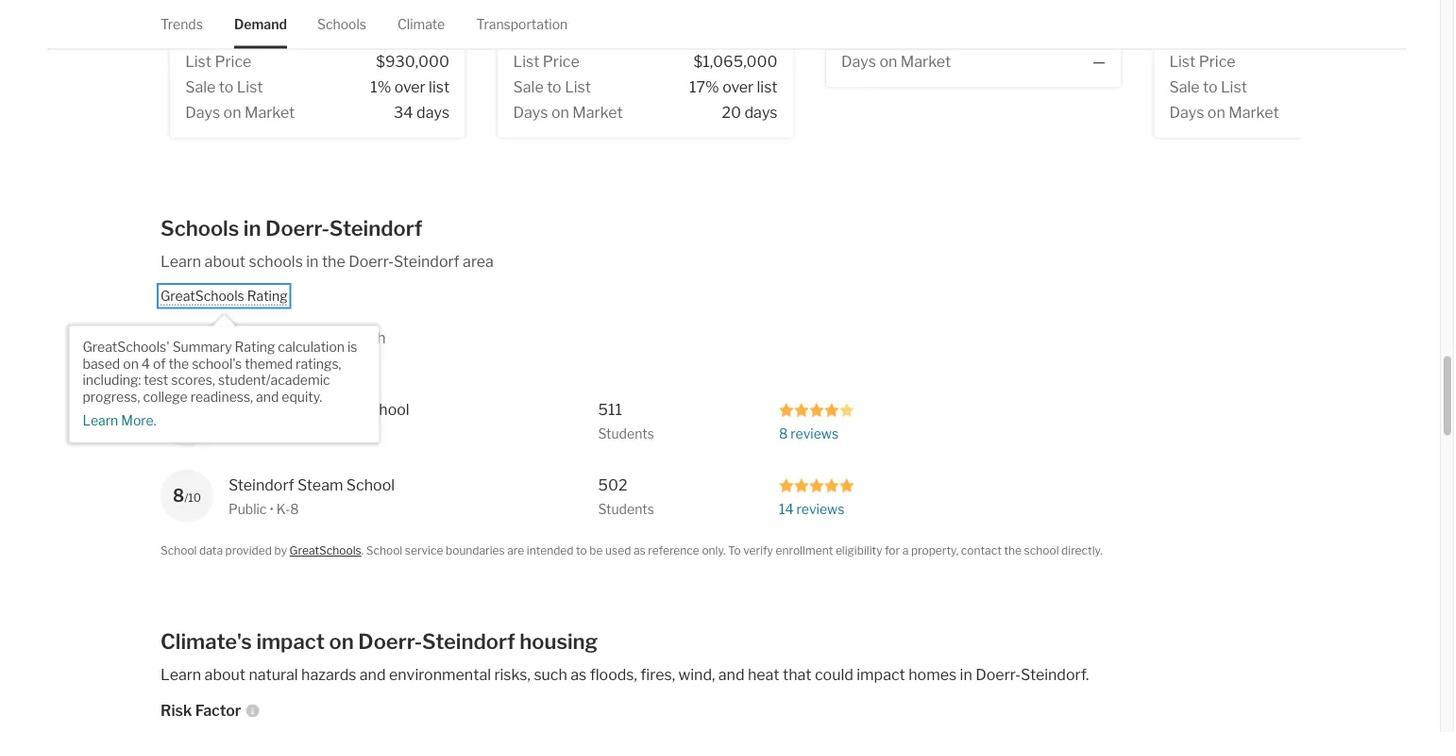 Task type: vqa. For each thing, say whether or not it's contained in the screenshot.
help
no



Task type: describe. For each thing, give the bounding box(es) containing it.
climate's
[[161, 629, 252, 655]]

34 days
[[394, 103, 450, 121]]

#202,
[[286, 16, 317, 29]]

public
[[229, 501, 267, 517]]

1 horizontal spatial and
[[360, 666, 386, 684]]

and inside greatschools' summary rating calculation is based on 4 of the school's themed ratings, including: test scores, student/academic progress, college readiness, and equity. learn more.
[[256, 389, 279, 405]]

floods,
[[590, 666, 638, 684]]

scores,
[[171, 372, 215, 389]]

steindorf up environmental
[[422, 629, 515, 655]]

is
[[348, 339, 358, 355]]

factor
[[195, 702, 241, 720]]

to inside list price sale to list days on market
[[1203, 77, 1218, 96]]

ratings,
[[296, 356, 342, 372]]

market for —
[[901, 52, 951, 70]]

$1,065,000
[[694, 52, 778, 70]]

price inside list price sale to list days on market
[[1199, 52, 1236, 70]]

college
[[143, 389, 188, 405]]

price for 17% over list
[[543, 52, 580, 70]]

environmental
[[389, 666, 491, 684]]

risk
[[161, 702, 192, 720]]

greatschools'
[[83, 339, 170, 355]]

20 days
[[722, 103, 778, 121]]

student/academic
[[218, 372, 330, 389]]

0 vertical spatial in
[[244, 216, 261, 241]]

housing
[[520, 629, 598, 655]]

days inside list price sale to list days on market
[[1170, 103, 1205, 121]]

that
[[783, 666, 812, 684]]

climate's impact on doerr-steindorf housing
[[161, 629, 598, 655]]

502 students
[[598, 476, 654, 517]]

meridian for $1,065,000
[[543, 16, 589, 29]]

enrollment
[[776, 544, 833, 558]]

17%
[[690, 77, 719, 96]]

14 reviews
[[779, 501, 845, 517]]

511 students
[[598, 401, 654, 442]]

ca for $1,065,000
[[699, 16, 715, 29]]

eligibility
[[836, 544, 883, 558]]

steindorf steam school button
[[229, 474, 488, 497]]

area
[[463, 252, 494, 271]]

1 vertical spatial greatschools
[[290, 544, 361, 558]]

heat
[[748, 666, 780, 684]]

rating 5.0 out of 5 element
[[779, 477, 855, 494]]

steindorf up learn about schools in the doerr-steindorf area
[[329, 216, 423, 241]]

school data provided by greatschools . school service boundaries are intended to be used as reference only. to verify enrollment eligibility for a property, contact the school directly.
[[161, 544, 1103, 558]]

doerr- up schools
[[266, 216, 329, 241]]

2881 meridian ave #364, san jose, ca 95124
[[513, 16, 752, 29]]

#364,
[[614, 16, 646, 29]]

progress,
[[83, 389, 140, 405]]

schools link
[[317, 0, 366, 48]]

market for 34
[[245, 103, 295, 121]]

risks,
[[494, 666, 531, 684]]

school inside steindorf steam school public • k-8
[[347, 476, 395, 495]]

for
[[885, 544, 900, 558]]

list price for 1% over list
[[185, 52, 252, 70]]

bagby elementary school button
[[229, 399, 488, 422]]

elementary element
[[161, 305, 244, 360]]

20
[[722, 103, 742, 121]]

sale inside list price sale to list days on market
[[1170, 77, 1200, 96]]

over for 34
[[395, 77, 426, 96]]

rating 4.0 out of 5 element
[[779, 402, 855, 418]]

middle element
[[274, 305, 322, 360]]

0 horizontal spatial greatschools
[[161, 288, 244, 304]]

steindorf.
[[1021, 666, 1089, 684]]

elementary inside button
[[277, 401, 358, 419]]

list price sale to list days on market
[[1170, 52, 1279, 121]]

high
[[353, 329, 386, 347]]

/10
[[184, 491, 201, 505]]

learn more. link
[[83, 406, 156, 430]]

—
[[1093, 52, 1106, 70]]

days on market for —
[[842, 52, 951, 70]]

k-
[[277, 501, 290, 517]]

steindorf left area in the left of the page
[[394, 252, 460, 271]]

jose, for $930,000
[[342, 16, 368, 29]]

learn about natural hazards and environmental risks, such as floods, fires, wind, and heat that      could impact homes in doerr-steindorf.
[[161, 666, 1089, 684]]

reviews for 502
[[797, 501, 845, 517]]

schools for schools
[[317, 16, 366, 32]]

list for 17% over list
[[757, 77, 778, 96]]

days for 34 days
[[417, 103, 450, 121]]

$930,000
[[376, 52, 450, 70]]

ca for $930,000
[[371, 16, 387, 29]]

natural
[[249, 666, 298, 684]]

95124 for $930,000
[[389, 16, 423, 29]]

95124 for $1,065,000
[[718, 16, 752, 29]]

2881 meridian ave #202, san jose, ca 95124
[[185, 16, 423, 29]]

ave for $1,065,000
[[592, 16, 612, 29]]

climate link
[[398, 0, 445, 48]]

greatschools link
[[290, 544, 361, 558]]

themed
[[245, 356, 293, 372]]

property,
[[911, 544, 959, 558]]

be
[[590, 544, 603, 558]]

san for $1,065,000
[[648, 16, 668, 29]]

2 vertical spatial the
[[1004, 544, 1022, 558]]

days for 34
[[185, 103, 220, 121]]

learn for learn about natural hazards and environmental risks, such as floods, fires, wind, and heat that      could impact homes in doerr-steindorf.
[[161, 666, 201, 684]]

a
[[903, 544, 909, 558]]

including:
[[83, 372, 141, 389]]

more.
[[121, 413, 156, 429]]

502
[[598, 476, 628, 495]]

summary
[[173, 339, 232, 355]]

homes
[[909, 666, 957, 684]]

high element
[[353, 305, 386, 360]]

list price for 17% over list
[[513, 52, 580, 70]]

wind,
[[679, 666, 715, 684]]

learn about schools in the doerr-steindorf area
[[161, 252, 494, 271]]

climate
[[398, 16, 445, 32]]

doerr- up environmental
[[358, 629, 422, 655]]

readiness,
[[191, 389, 253, 405]]

days for 20
[[513, 103, 548, 121]]

8 /10
[[173, 486, 201, 507]]

school's
[[192, 356, 242, 372]]

are
[[507, 544, 524, 558]]

rating inside greatschools' summary rating calculation is based on 4 of the school's themed ratings, including: test scores, student/academic progress, college readiness, and equity. learn more.
[[235, 339, 275, 355]]

days for —
[[842, 52, 877, 70]]

learn for learn about schools in the doerr-steindorf area
[[161, 252, 201, 271]]

0 horizontal spatial elementary
[[161, 329, 244, 347]]

2 horizontal spatial and
[[719, 666, 745, 684]]

on inside list price sale to list days on market
[[1208, 103, 1226, 121]]

1%
[[370, 77, 391, 96]]

14
[[779, 501, 794, 517]]

reviews for 511
[[791, 426, 839, 442]]

contact
[[961, 544, 1002, 558]]

trends
[[161, 16, 203, 32]]

days for 20 days
[[745, 103, 778, 121]]

•
[[270, 501, 274, 517]]

school inside button
[[361, 401, 410, 419]]



Task type: locate. For each thing, give the bounding box(es) containing it.
1 horizontal spatial list
[[757, 77, 778, 96]]

2 list price from the left
[[513, 52, 580, 70]]

2 over from the left
[[723, 77, 754, 96]]

san for $930,000
[[319, 16, 339, 29]]

8 down rating 4.0 out of 5 element
[[779, 426, 788, 442]]

2 sale to list from the left
[[513, 77, 591, 96]]

about for natural
[[205, 666, 246, 684]]

1 ave from the left
[[264, 16, 284, 29]]

learn up "greatschools rating"
[[161, 252, 201, 271]]

greatschools up elementary element
[[161, 288, 244, 304]]

verify
[[744, 544, 773, 558]]

8 reviews
[[779, 426, 839, 442]]

in up schools
[[244, 216, 261, 241]]

san right #364,
[[648, 16, 668, 29]]

and left heat
[[719, 666, 745, 684]]

dialog containing greatschools' summary rating calculation is based on 4 of the school's themed ratings, including: test scores, student/academic progress, college readiness, and equity.
[[69, 315, 379, 443]]

the
[[322, 252, 345, 271], [169, 356, 189, 372], [1004, 544, 1022, 558]]

0 vertical spatial greatschools
[[161, 288, 244, 304]]

test
[[144, 372, 168, 389]]

sale to list
[[185, 77, 263, 96], [513, 77, 591, 96]]

1 vertical spatial elementary
[[277, 401, 358, 419]]

0 horizontal spatial sale to list
[[185, 77, 263, 96]]

about up "greatschools rating"
[[205, 252, 246, 271]]

2 horizontal spatial the
[[1004, 544, 1022, 558]]

2881 for $1,065,000
[[513, 16, 541, 29]]

3 sale from the left
[[1170, 77, 1200, 96]]

days on market
[[842, 52, 951, 70], [185, 103, 295, 121], [513, 103, 623, 121]]

list price
[[185, 52, 252, 70], [513, 52, 580, 70]]

list price down transportation 'link'
[[513, 52, 580, 70]]

sale for 17% over list
[[513, 77, 544, 96]]

middle
[[274, 329, 322, 347]]

2 list from the left
[[757, 77, 778, 96]]

0 vertical spatial elementary
[[161, 329, 244, 347]]

0 vertical spatial as
[[634, 544, 646, 558]]

8 inside steindorf steam school public • k-8
[[290, 501, 299, 517]]

list
[[185, 52, 212, 70], [513, 52, 540, 70], [1170, 52, 1196, 70], [237, 77, 263, 96], [565, 77, 591, 96], [1221, 77, 1248, 96]]

and
[[256, 389, 279, 405], [360, 666, 386, 684], [719, 666, 745, 684]]

1 about from the top
[[205, 252, 246, 271]]

list price down 'trends' link
[[185, 52, 252, 70]]

1 vertical spatial the
[[169, 356, 189, 372]]

sale to list down demand link
[[185, 77, 263, 96]]

1 horizontal spatial impact
[[857, 666, 906, 684]]

2 ca from the left
[[699, 16, 715, 29]]

ave for $930,000
[[264, 16, 284, 29]]

4
[[142, 356, 150, 372]]

reviews down rating 4.0 out of 5 element
[[791, 426, 839, 442]]

0 horizontal spatial 95124
[[389, 16, 423, 29]]

0 horizontal spatial jose,
[[342, 16, 368, 29]]

in right homes
[[960, 666, 973, 684]]

0 horizontal spatial price
[[215, 52, 252, 70]]

1 meridian from the left
[[215, 16, 261, 29]]

8 left public on the left bottom of page
[[173, 486, 184, 507]]

elementary down ratings,
[[277, 401, 358, 419]]

meridian left #364,
[[543, 16, 589, 29]]

over down $1,065,000
[[723, 77, 754, 96]]

schools
[[317, 16, 366, 32], [161, 216, 239, 241]]

demand
[[234, 16, 287, 32]]

of
[[153, 356, 166, 372]]

the left school
[[1004, 544, 1022, 558]]

1 days from the left
[[417, 103, 450, 121]]

0 vertical spatial reviews
[[791, 426, 839, 442]]

2 meridian from the left
[[543, 16, 589, 29]]

jose, right #364,
[[671, 16, 697, 29]]

market for 20
[[573, 103, 623, 121]]

95124 up $1,065,000
[[718, 16, 752, 29]]

only.
[[702, 544, 726, 558]]

1 horizontal spatial san
[[648, 16, 668, 29]]

2 horizontal spatial sale
[[1170, 77, 1200, 96]]

8 for reviews
[[779, 426, 788, 442]]

the inside greatschools' summary rating calculation is based on 4 of the school's themed ratings, including: test scores, student/academic progress, college readiness, and equity. learn more.
[[169, 356, 189, 372]]

rating down schools
[[247, 288, 288, 304]]

and down 'climate's impact on doerr-steindorf housing'
[[360, 666, 386, 684]]

ave
[[264, 16, 284, 29], [592, 16, 612, 29]]

learn inside greatschools' summary rating calculation is based on 4 of the school's themed ratings, including: test scores, student/academic progress, college readiness, and equity. learn more.
[[83, 413, 118, 429]]

1 horizontal spatial 95124
[[718, 16, 752, 29]]

1 vertical spatial rating
[[235, 339, 275, 355]]

0 vertical spatial rating
[[247, 288, 288, 304]]

1 vertical spatial as
[[571, 666, 587, 684]]

elementary up school's
[[161, 329, 244, 347]]

2 sale from the left
[[513, 77, 544, 96]]

greatschools' summary rating calculation is based on 4 of the school's themed ratings, including: test scores, student/academic progress, college readiness, and equity. learn more.
[[83, 339, 358, 429]]

greatschools
[[161, 288, 244, 304], [290, 544, 361, 558]]

greatschools right by
[[290, 544, 361, 558]]

jose, right #202,
[[342, 16, 368, 29]]

used
[[606, 544, 631, 558]]

0 horizontal spatial over
[[395, 77, 426, 96]]

1 vertical spatial learn
[[83, 413, 118, 429]]

data
[[199, 544, 223, 558]]

2 2881 from the left
[[513, 16, 541, 29]]

2 horizontal spatial in
[[960, 666, 973, 684]]

1 horizontal spatial over
[[723, 77, 754, 96]]

ca
[[371, 16, 387, 29], [699, 16, 715, 29]]

market inside list price sale to list days on market
[[1229, 103, 1279, 121]]

1 sale from the left
[[185, 77, 216, 96]]

1 vertical spatial in
[[306, 252, 319, 271]]

511
[[598, 401, 622, 419]]

2 ave from the left
[[592, 16, 612, 29]]

0 horizontal spatial list price
[[185, 52, 252, 70]]

1 horizontal spatial the
[[322, 252, 345, 271]]

demand link
[[234, 0, 287, 48]]

1 horizontal spatial in
[[306, 252, 319, 271]]

ca up $1,065,000
[[699, 16, 715, 29]]

equity.
[[282, 389, 322, 405]]

schools right #202,
[[317, 16, 366, 32]]

risk factor
[[161, 702, 241, 720]]

impact up natural
[[256, 629, 325, 655]]

schools
[[249, 252, 303, 271]]

schools for schools in doerr-steindorf
[[161, 216, 239, 241]]

1 sale to list from the left
[[185, 77, 263, 96]]

0 horizontal spatial meridian
[[215, 16, 261, 29]]

0 horizontal spatial ave
[[264, 16, 284, 29]]

1 horizontal spatial schools
[[317, 16, 366, 32]]

learn down progress,
[[83, 413, 118, 429]]

8 right '•'
[[290, 501, 299, 517]]

meridian
[[215, 16, 261, 29], [543, 16, 589, 29]]

in
[[244, 216, 261, 241], [306, 252, 319, 271], [960, 666, 973, 684]]

1 horizontal spatial sale
[[513, 77, 544, 96]]

1 horizontal spatial sale to list
[[513, 77, 591, 96]]

0 horizontal spatial days
[[417, 103, 450, 121]]

0 vertical spatial impact
[[256, 629, 325, 655]]

0 horizontal spatial days on market
[[185, 103, 295, 121]]

such
[[534, 666, 568, 684]]

2 vertical spatial learn
[[161, 666, 201, 684]]

about up 'factor'
[[205, 666, 246, 684]]

the right the 'of'
[[169, 356, 189, 372]]

2 about from the top
[[205, 666, 246, 684]]

list for 1% over list
[[429, 77, 450, 96]]

0 vertical spatial the
[[322, 252, 345, 271]]

1 horizontal spatial greatschools
[[290, 544, 361, 558]]

ca right schools link on the left of page
[[371, 16, 387, 29]]

transportation
[[477, 16, 568, 32]]

trends link
[[161, 0, 203, 48]]

1 ca from the left
[[371, 16, 387, 29]]

0 horizontal spatial ca
[[371, 16, 387, 29]]

steindorf inside steindorf steam school public • k-8
[[229, 476, 294, 495]]

95124 up $930,000
[[389, 16, 423, 29]]

1 students from the top
[[598, 426, 654, 442]]

meridian for $930,000
[[215, 16, 261, 29]]

steindorf up '•'
[[229, 476, 294, 495]]

school left "data"
[[161, 544, 197, 558]]

0 vertical spatial about
[[205, 252, 246, 271]]

list
[[429, 77, 450, 96], [757, 77, 778, 96]]

and down student/academic
[[256, 389, 279, 405]]

2 students from the top
[[598, 501, 654, 517]]

2 jose, from the left
[[671, 16, 697, 29]]

reviews
[[791, 426, 839, 442], [797, 501, 845, 517]]

reference
[[648, 544, 700, 558]]

to
[[728, 544, 741, 558]]

17% over list
[[690, 77, 778, 96]]

1 95124 from the left
[[389, 16, 423, 29]]

3 price from the left
[[1199, 52, 1236, 70]]

0 horizontal spatial as
[[571, 666, 587, 684]]

boundaries
[[446, 544, 505, 558]]

1 horizontal spatial elementary
[[277, 401, 358, 419]]

days right 20
[[745, 103, 778, 121]]

0 horizontal spatial 8
[[173, 486, 184, 507]]

schools up "greatschools rating"
[[161, 216, 239, 241]]

learn up the risk
[[161, 666, 201, 684]]

jose, for $1,065,000
[[671, 16, 697, 29]]

1 san from the left
[[319, 16, 339, 29]]

reviews down rating 5.0 out of 5 element
[[797, 501, 845, 517]]

steam
[[298, 476, 343, 495]]

sale
[[185, 77, 216, 96], [513, 77, 544, 96], [1170, 77, 1200, 96]]

could
[[815, 666, 854, 684]]

1 vertical spatial impact
[[857, 666, 906, 684]]

impact right could
[[857, 666, 906, 684]]

calculation
[[278, 339, 345, 355]]

over for 20
[[723, 77, 754, 96]]

2 95124 from the left
[[718, 16, 752, 29]]

intended
[[527, 544, 574, 558]]

1 horizontal spatial days on market
[[513, 103, 623, 121]]

the down schools in doerr-steindorf
[[322, 252, 345, 271]]

0 horizontal spatial impact
[[256, 629, 325, 655]]

1 vertical spatial reviews
[[797, 501, 845, 517]]

sale to list for 1% over list
[[185, 77, 263, 96]]

2 price from the left
[[543, 52, 580, 70]]

as
[[634, 544, 646, 558], [571, 666, 587, 684]]

0 vertical spatial learn
[[161, 252, 201, 271]]

schools in doerr-steindorf
[[161, 216, 423, 241]]

price for 1% over list
[[215, 52, 252, 70]]

sale to list for 17% over list
[[513, 77, 591, 96]]

rating up themed
[[235, 339, 275, 355]]

2 horizontal spatial days on market
[[842, 52, 951, 70]]

students down the 502 at the left of the page
[[598, 501, 654, 517]]

1 horizontal spatial price
[[543, 52, 580, 70]]

greatschools rating
[[161, 288, 288, 304]]

on inside greatschools' summary rating calculation is based on 4 of the school's themed ratings, including: test scores, student/academic progress, college readiness, and equity. learn more.
[[123, 356, 139, 372]]

1 list from the left
[[429, 77, 450, 96]]

hazards
[[301, 666, 356, 684]]

0 vertical spatial schools
[[317, 16, 366, 32]]

days on market for 20
[[513, 103, 623, 121]]

2 san from the left
[[648, 16, 668, 29]]

0 horizontal spatial 2881
[[185, 16, 212, 29]]

list up 20 days
[[757, 77, 778, 96]]

1 horizontal spatial ca
[[699, 16, 715, 29]]

school right steam on the bottom left
[[347, 476, 395, 495]]

2881 for $930,000
[[185, 16, 212, 29]]

0 horizontal spatial in
[[244, 216, 261, 241]]

in right schools
[[306, 252, 319, 271]]

2 vertical spatial in
[[960, 666, 973, 684]]

about for schools
[[205, 252, 246, 271]]

doerr-
[[266, 216, 329, 241], [349, 252, 394, 271], [358, 629, 422, 655], [976, 666, 1021, 684]]

1 horizontal spatial 2881
[[513, 16, 541, 29]]

8
[[779, 426, 788, 442], [173, 486, 184, 507], [290, 501, 299, 517]]

doerr- up high element
[[349, 252, 394, 271]]

students
[[598, 426, 654, 442], [598, 501, 654, 517]]

sale to list down transportation 'link'
[[513, 77, 591, 96]]

1 horizontal spatial ave
[[592, 16, 612, 29]]

1 jose, from the left
[[342, 16, 368, 29]]

8 for /10
[[173, 486, 184, 507]]

sale for 1% over list
[[185, 77, 216, 96]]

days
[[417, 103, 450, 121], [745, 103, 778, 121]]

price
[[215, 52, 252, 70], [543, 52, 580, 70], [1199, 52, 1236, 70]]

school right .
[[366, 544, 403, 558]]

1% over list
[[370, 77, 450, 96]]

days right 34 on the top of page
[[417, 103, 450, 121]]

school down high
[[361, 401, 410, 419]]

ave left #364,
[[592, 16, 612, 29]]

1 vertical spatial schools
[[161, 216, 239, 241]]

2 horizontal spatial price
[[1199, 52, 1236, 70]]

about
[[205, 252, 246, 271], [205, 666, 246, 684]]

1 horizontal spatial as
[[634, 544, 646, 558]]

by
[[274, 544, 287, 558]]

over down $930,000
[[395, 77, 426, 96]]

1 horizontal spatial days
[[745, 103, 778, 121]]

students for 511
[[598, 426, 654, 442]]

san
[[319, 16, 339, 29], [648, 16, 668, 29]]

bagby
[[229, 401, 274, 419]]

2 days from the left
[[745, 103, 778, 121]]

1 vertical spatial about
[[205, 666, 246, 684]]

2881
[[185, 16, 212, 29], [513, 16, 541, 29]]

1 vertical spatial students
[[598, 501, 654, 517]]

1 over from the left
[[395, 77, 426, 96]]

bagby elementary school
[[229, 401, 410, 419]]

1 price from the left
[[215, 52, 252, 70]]

1 horizontal spatial 8
[[290, 501, 299, 517]]

1 horizontal spatial list price
[[513, 52, 580, 70]]

1 2881 from the left
[[185, 16, 212, 29]]

2 horizontal spatial 8
[[779, 426, 788, 442]]

days on market for 34
[[185, 103, 295, 121]]

on
[[880, 52, 898, 70], [223, 103, 241, 121], [552, 103, 569, 121], [1208, 103, 1226, 121], [123, 356, 139, 372], [329, 629, 354, 655]]

.
[[361, 544, 364, 558]]

0 horizontal spatial and
[[256, 389, 279, 405]]

0 horizontal spatial sale
[[185, 77, 216, 96]]

0 horizontal spatial the
[[169, 356, 189, 372]]

list up 34 days
[[429, 77, 450, 96]]

0 horizontal spatial list
[[429, 77, 450, 96]]

0 horizontal spatial schools
[[161, 216, 239, 241]]

based
[[83, 356, 120, 372]]

1 list price from the left
[[185, 52, 252, 70]]

doerr- right homes
[[976, 666, 1021, 684]]

ave left #202,
[[264, 16, 284, 29]]

0 horizontal spatial san
[[319, 16, 339, 29]]

transportation link
[[477, 0, 568, 48]]

san right #202,
[[319, 16, 339, 29]]

0 vertical spatial students
[[598, 426, 654, 442]]

dialog
[[69, 315, 379, 443]]

students down '511'
[[598, 426, 654, 442]]

elementary
[[161, 329, 244, 347], [277, 401, 358, 419]]

students for 502
[[598, 501, 654, 517]]

1 horizontal spatial jose,
[[671, 16, 697, 29]]

as right used
[[634, 544, 646, 558]]

1 horizontal spatial meridian
[[543, 16, 589, 29]]

meridian right trends
[[215, 16, 261, 29]]

as right such
[[571, 666, 587, 684]]



